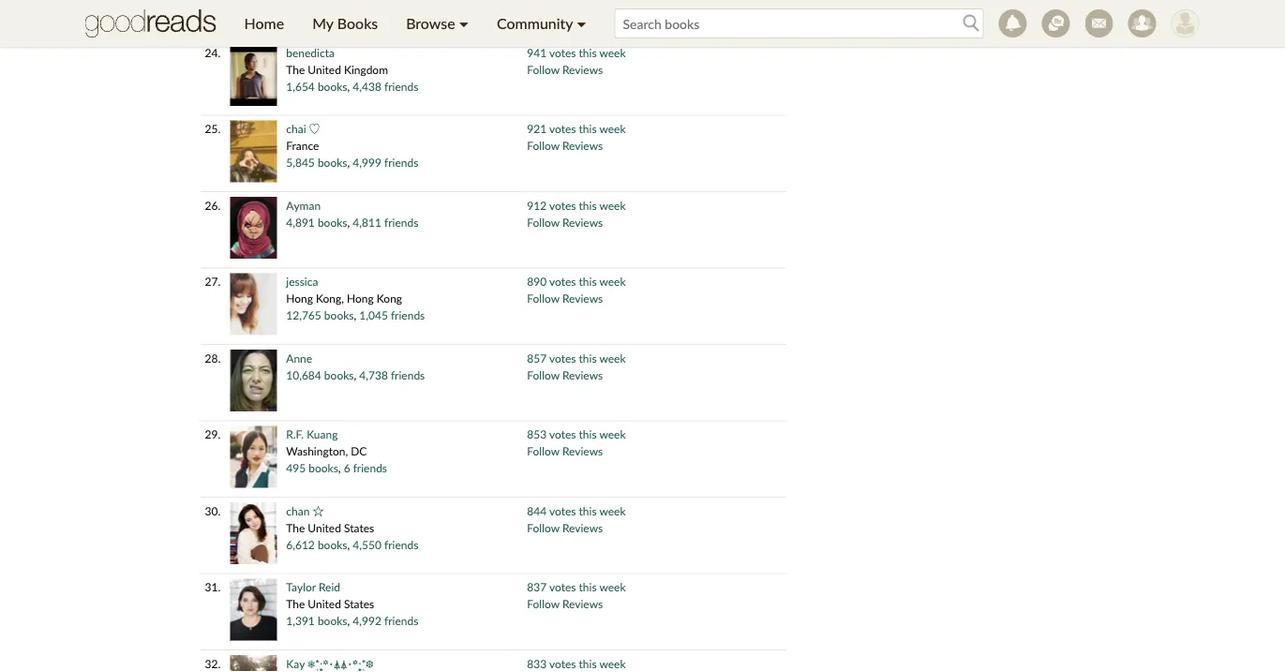 Task type: describe. For each thing, give the bounding box(es) containing it.
9 week from the top
[[600, 657, 626, 670]]

, inside benedicta the united kingdom 1,654 books , 4,438 friends
[[347, 79, 350, 93]]

taylor reid link
[[286, 580, 340, 594]]

chan ☆ the united states 6,612 books , 4,550 friends
[[286, 504, 419, 551]]

follow reviews link for 912
[[527, 215, 603, 229]]

this for 921 votes this week
[[579, 122, 597, 135]]

follow reviews link for 857
[[527, 368, 603, 382]]

▾ for community ▾
[[577, 14, 587, 32]]

1,045 friends link
[[359, 309, 425, 322]]

anne 10,684 books , 4,738 friends
[[286, 351, 425, 382]]

kay
[[286, 657, 305, 670]]

follow reviews link for 941
[[527, 62, 603, 76]]

5,106 books , 3,445 friends
[[286, 3, 419, 16]]

10,684
[[286, 368, 321, 382]]

votes for 833
[[549, 657, 576, 670]]

4,550 friends link
[[353, 538, 419, 551]]

follow reviews link for 837
[[527, 597, 603, 611]]

12,765 books link
[[286, 309, 354, 322]]

bob builder image
[[1172, 9, 1200, 38]]

friend requests image
[[1129, 9, 1157, 38]]

orsodimondo image
[[230, 0, 277, 30]]

follow for 857
[[527, 368, 560, 382]]

votes for 837
[[549, 580, 576, 594]]

anne
[[286, 351, 312, 365]]

books inside ayman 4,891 books , 4,811 friends
[[318, 215, 347, 229]]

votes for 890
[[549, 275, 576, 288]]

27.
[[205, 275, 221, 288]]

reviews for 853
[[563, 444, 603, 458]]

kong,
[[316, 292, 344, 305]]

29.
[[205, 428, 221, 441]]

jessica link
[[286, 275, 318, 288]]

week for 921 votes this week
[[600, 122, 626, 135]]

books inside chai ♡ france 5,845 books , 4,999 friends
[[318, 156, 347, 169]]

books inside r.f. kuang washington, dc 495 books , 6 friends
[[309, 461, 338, 475]]

4,550
[[353, 538, 382, 551]]

6,612 books link
[[286, 538, 347, 551]]

community ▾ button
[[483, 0, 601, 47]]

friends inside the anne 10,684 books , 4,738 friends
[[391, 368, 425, 382]]

kong
[[377, 292, 402, 305]]

ayman link
[[286, 198, 321, 212]]

benedicta
[[286, 45, 335, 59]]

follow reviews link for 921
[[527, 139, 603, 152]]

844
[[527, 504, 547, 518]]

menu containing home
[[230, 0, 601, 47]]

1 hong from the left
[[286, 292, 313, 305]]

united for ☆
[[308, 521, 341, 534]]

week for 941 votes this week
[[600, 45, 626, 59]]

books inside jessica hong kong, hong kong 12,765 books , 1,045 friends
[[324, 309, 354, 322]]

, inside taylor reid the united states 1,391 books , 4,992 friends
[[347, 614, 350, 628]]

community ▾
[[497, 14, 587, 32]]

912 votes this week link
[[527, 198, 626, 212]]

912 votes this week follow reviews
[[527, 198, 626, 229]]

reviews for 890
[[563, 292, 603, 305]]

495
[[286, 461, 306, 475]]

the for taylor reid the united states 1,391 books , 4,992 friends
[[286, 597, 305, 611]]

jessica
[[286, 275, 318, 288]]

853
[[527, 428, 547, 441]]

4,891 books link
[[286, 215, 347, 229]]

, inside ayman 4,891 books , 4,811 friends
[[347, 215, 350, 229]]

833
[[527, 657, 547, 670]]

32.
[[205, 657, 221, 670]]

week for 844 votes this week
[[600, 504, 626, 518]]

follow for 912
[[527, 215, 560, 229]]

friends inside benedicta the united kingdom 1,654 books , 4,438 friends
[[384, 79, 419, 93]]

28.
[[205, 351, 221, 365]]

26.
[[205, 198, 221, 212]]

chan ☆ image
[[230, 503, 277, 564]]

the for chan ☆ the united states 6,612 books , 4,550 friends
[[286, 521, 305, 534]]

notifications image
[[999, 9, 1027, 38]]

this for 853 votes this week
[[579, 428, 597, 441]]

4,738 friends link
[[359, 368, 425, 382]]

495 books link
[[286, 461, 338, 475]]

853 votes this week follow reviews
[[527, 428, 626, 458]]

4,999 friends link
[[353, 156, 419, 169]]

3,445
[[353, 3, 382, 16]]

inbox image
[[1085, 9, 1114, 38]]

4,992 friends link
[[353, 614, 419, 628]]

921
[[527, 122, 547, 135]]

9 this from the top
[[579, 657, 597, 670]]

this for 912 votes this week
[[579, 198, 597, 212]]

friends right 3,445
[[384, 3, 419, 16]]

anne image
[[230, 350, 277, 412]]

12,765
[[286, 309, 321, 322]]

friends inside the chan ☆ the united states 6,612 books , 4,550 friends
[[384, 538, 419, 551]]

this for 890 votes this week
[[579, 275, 597, 288]]

4,811 friends link
[[353, 215, 419, 229]]

ayman
[[286, 198, 321, 212]]

follow for 921
[[527, 139, 560, 152]]

, inside chai ♡ france 5,845 books , 4,999 friends
[[347, 156, 350, 169]]

Search books text field
[[615, 8, 984, 38]]

10,684 books link
[[286, 368, 354, 382]]

votes for 912
[[549, 198, 576, 212]]

chai ♡ image
[[230, 120, 277, 182]]

jessica image
[[230, 273, 277, 335]]

31.
[[205, 580, 221, 594]]

chan
[[286, 504, 310, 518]]

r.f.
[[286, 428, 304, 441]]

reviews for 844
[[563, 521, 603, 534]]

my group discussions image
[[1042, 9, 1070, 38]]

books
[[337, 14, 378, 32]]

this for 857 votes this week
[[579, 351, 597, 365]]

votes for 844
[[549, 504, 576, 518]]

chai ♡ france 5,845 books , 4,999 friends
[[286, 122, 419, 169]]

5,845 books link
[[286, 156, 347, 169]]

my
[[312, 14, 334, 32]]

6,612
[[286, 538, 315, 551]]

6 friends link
[[344, 461, 387, 475]]

books inside benedicta the united kingdom 1,654 books , 4,438 friends
[[318, 79, 347, 93]]

♡
[[309, 122, 320, 135]]

, inside r.f. kuang washington, dc 495 books , 6 friends
[[338, 461, 341, 475]]

Search for books to add to your shelves search field
[[615, 8, 984, 38]]

921 votes this week follow reviews
[[527, 122, 626, 152]]

reviews for 941
[[563, 62, 603, 76]]

ayman 4,891 books , 4,811 friends
[[286, 198, 419, 229]]

kay ❅*̩̩͙‧͙꙳⋆⍋⍋⋆꙳‧͙*̩̩͙❆ link
[[286, 657, 374, 670]]

921 votes this week link
[[527, 122, 626, 135]]

890
[[527, 275, 547, 288]]

1,391 books link
[[286, 614, 347, 628]]



Task type: vqa. For each thing, say whether or not it's contained in the screenshot.


Task type: locate. For each thing, give the bounding box(es) containing it.
9 votes from the top
[[549, 657, 576, 670]]

votes
[[549, 45, 576, 59], [549, 122, 576, 135], [549, 198, 576, 212], [549, 275, 576, 288], [549, 351, 576, 365], [549, 428, 576, 441], [549, 504, 576, 518], [549, 580, 576, 594], [549, 657, 576, 670]]

jessica hong kong, hong kong 12,765 books , 1,045 friends
[[286, 275, 425, 322]]

6
[[344, 461, 350, 475]]

0 vertical spatial united
[[308, 62, 341, 76]]

benedicta link
[[286, 45, 335, 59]]

1 united from the top
[[308, 62, 341, 76]]

this for 941 votes this week
[[579, 45, 597, 59]]

reviews inside 890 votes this week follow reviews
[[563, 292, 603, 305]]

united inside benedicta the united kingdom 1,654 books , 4,438 friends
[[308, 62, 341, 76]]

5 this from the top
[[579, 351, 597, 365]]

votes for 857
[[549, 351, 576, 365]]

▾ right browse at top left
[[459, 14, 469, 32]]

friends right 4,438 on the top left of page
[[384, 79, 419, 93]]

reviews down 890 votes this week link
[[563, 292, 603, 305]]

votes inside the 837 votes this week follow reviews
[[549, 580, 576, 594]]

6 reviews from the top
[[563, 444, 603, 458]]

5,106
[[286, 3, 315, 16]]

7 follow from the top
[[527, 521, 560, 534]]

week for 890 votes this week
[[600, 275, 626, 288]]

844 votes this week link
[[527, 504, 626, 518]]

2 united from the top
[[308, 521, 341, 534]]

follow for 844
[[527, 521, 560, 534]]

votes inside 857 votes this week follow reviews
[[549, 351, 576, 365]]

1,045
[[359, 309, 388, 322]]

follow for 837
[[527, 597, 560, 611]]

browse
[[406, 14, 455, 32]]

4 week from the top
[[600, 275, 626, 288]]

chai
[[286, 122, 306, 135]]

votes inside the 941 votes this week follow reviews
[[549, 45, 576, 59]]

kingdom
[[344, 62, 388, 76]]

0 vertical spatial the
[[286, 62, 305, 76]]

0 vertical spatial states
[[344, 521, 374, 534]]

8 week from the top
[[600, 580, 626, 594]]

4,438 friends link
[[353, 79, 419, 93]]

5 votes from the top
[[549, 351, 576, 365]]

week inside the 912 votes this week follow reviews
[[600, 198, 626, 212]]

hong
[[286, 292, 313, 305], [347, 292, 374, 305]]

votes right 853
[[549, 428, 576, 441]]

6 follow from the top
[[527, 444, 560, 458]]

hong down jessica in the top of the page
[[286, 292, 313, 305]]

united down ☆
[[308, 521, 341, 534]]

friends right 4,811 on the left top of page
[[384, 215, 419, 229]]

states up 4,992
[[344, 597, 374, 611]]

united
[[308, 62, 341, 76], [308, 521, 341, 534], [308, 597, 341, 611]]

this right '921'
[[579, 122, 597, 135]]

8 this from the top
[[579, 580, 597, 594]]

week right 890
[[600, 275, 626, 288]]

follow reviews link down 921 votes this week link
[[527, 139, 603, 152]]

follow down 853
[[527, 444, 560, 458]]

week right the 857 in the left of the page
[[600, 351, 626, 365]]

votes inside the 853 votes this week follow reviews
[[549, 428, 576, 441]]

, left 4,992
[[347, 614, 350, 628]]

votes right the 833
[[549, 657, 576, 670]]

books inside the chan ☆ the united states 6,612 books , 4,550 friends
[[318, 538, 347, 551]]

reviews inside 921 votes this week follow reviews
[[563, 139, 603, 152]]

this right 912
[[579, 198, 597, 212]]

kay ❅*̩̩͙‧͙꙳⋆⍋⍋⋆꙳‧͙*̩̩͙❆ image
[[230, 655, 277, 671]]

, left 6
[[338, 461, 341, 475]]

reviews for 857
[[563, 368, 603, 382]]

the inside the chan ☆ the united states 6,612 books , 4,550 friends
[[286, 521, 305, 534]]

2 this from the top
[[579, 122, 597, 135]]

follow down '921'
[[527, 139, 560, 152]]

941
[[527, 45, 547, 59]]

▾ up 941 votes this week link
[[577, 14, 587, 32]]

2 follow reviews link from the top
[[527, 139, 603, 152]]

states for 4,992 friends
[[344, 597, 374, 611]]

1 this from the top
[[579, 45, 597, 59]]

votes inside 921 votes this week follow reviews
[[549, 122, 576, 135]]

4 votes from the top
[[549, 275, 576, 288]]

8 votes from the top
[[549, 580, 576, 594]]

the inside benedicta the united kingdom 1,654 books , 4,438 friends
[[286, 62, 305, 76]]

reviews for 837
[[563, 597, 603, 611]]

reviews inside the 912 votes this week follow reviews
[[563, 215, 603, 229]]

3 follow from the top
[[527, 215, 560, 229]]

friends inside chai ♡ france 5,845 books , 4,999 friends
[[384, 156, 419, 169]]

857 votes this week follow reviews
[[527, 351, 626, 382]]

follow reviews link for 890
[[527, 292, 603, 305]]

833 votes this week link
[[527, 657, 626, 670]]

2 states from the top
[[344, 597, 374, 611]]

votes right 844
[[549, 504, 576, 518]]

week inside the 853 votes this week follow reviews
[[600, 428, 626, 441]]

3,445 friends link
[[353, 3, 419, 16]]

7 this from the top
[[579, 504, 597, 518]]

1 vertical spatial states
[[344, 597, 374, 611]]

week right 941
[[600, 45, 626, 59]]

7 reviews from the top
[[563, 521, 603, 534]]

844 votes this week follow reviews
[[527, 504, 626, 534]]

follow reviews link down 890 votes this week link
[[527, 292, 603, 305]]

friends right the 4,999
[[384, 156, 419, 169]]

1 follow reviews link from the top
[[527, 62, 603, 76]]

1 follow from the top
[[527, 62, 560, 76]]

4,738
[[359, 368, 388, 382]]

reviews inside 844 votes this week follow reviews
[[563, 521, 603, 534]]

3 follow reviews link from the top
[[527, 215, 603, 229]]

reviews down '844 votes this week' link
[[563, 521, 603, 534]]

, left 4,811 on the left top of page
[[347, 215, 350, 229]]

follow reviews link down 853 votes this week link
[[527, 444, 603, 458]]

☆
[[313, 504, 324, 518]]

reid
[[319, 580, 340, 594]]

941 votes this week follow reviews
[[527, 45, 626, 76]]

reviews down 921 votes this week link
[[563, 139, 603, 152]]

taylor reid the united states 1,391 books , 4,992 friends
[[286, 580, 419, 628]]

1 states from the top
[[344, 521, 374, 534]]

follow inside 857 votes this week follow reviews
[[527, 368, 560, 382]]

week right the 833
[[600, 657, 626, 670]]

week for 837 votes this week
[[600, 580, 626, 594]]

1 reviews from the top
[[563, 62, 603, 76]]

reviews down 837 votes this week link
[[563, 597, 603, 611]]

837 votes this week link
[[527, 580, 626, 594]]

r.f. kuang link
[[286, 428, 338, 441]]

reviews inside the 941 votes this week follow reviews
[[563, 62, 603, 76]]

reviews down 857 votes this week link
[[563, 368, 603, 382]]

states inside taylor reid the united states 1,391 books , 4,992 friends
[[344, 597, 374, 611]]

this right the 833
[[579, 657, 597, 670]]

833 votes this week
[[527, 657, 626, 670]]

books
[[318, 3, 347, 16], [318, 79, 347, 93], [318, 156, 347, 169], [318, 215, 347, 229], [324, 309, 354, 322], [324, 368, 354, 382], [309, 461, 338, 475], [318, 538, 347, 551], [318, 614, 347, 628]]

follow reviews link down 941 votes this week link
[[527, 62, 603, 76]]

4 this from the top
[[579, 275, 597, 288]]

france
[[286, 139, 319, 152]]

▾ for browse ▾
[[459, 14, 469, 32]]

week right 853
[[600, 428, 626, 441]]

this right 890
[[579, 275, 597, 288]]

follow down 941
[[527, 62, 560, 76]]

home link
[[230, 0, 298, 47]]

▾
[[459, 14, 469, 32], [577, 14, 587, 32]]

follow reviews link down '912 votes this week' link
[[527, 215, 603, 229]]

8 reviews from the top
[[563, 597, 603, 611]]

24.
[[205, 45, 221, 59]]

this inside 844 votes this week follow reviews
[[579, 504, 597, 518]]

follow inside 890 votes this week follow reviews
[[527, 292, 560, 305]]

reviews down 941 votes this week link
[[563, 62, 603, 76]]

week right 844
[[600, 504, 626, 518]]

votes for 853
[[549, 428, 576, 441]]

, left 4,438 on the top left of page
[[347, 79, 350, 93]]

follow for 853
[[527, 444, 560, 458]]

837 votes this week follow reviews
[[527, 580, 626, 611]]

1 horizontal spatial hong
[[347, 292, 374, 305]]

votes right 941
[[549, 45, 576, 59]]

2 week from the top
[[600, 122, 626, 135]]

chan ☆ link
[[286, 504, 324, 518]]

follow reviews link for 844
[[527, 521, 603, 534]]

votes inside the 912 votes this week follow reviews
[[549, 198, 576, 212]]

friends inside r.f. kuang washington, dc 495 books , 6 friends
[[353, 461, 387, 475]]

r.f. kuang washington, dc 495 books , 6 friends
[[286, 428, 387, 475]]

853 votes this week link
[[527, 428, 626, 441]]

week inside 857 votes this week follow reviews
[[600, 351, 626, 365]]

2 hong from the left
[[347, 292, 374, 305]]

votes right 912
[[549, 198, 576, 212]]

0 horizontal spatial hong
[[286, 292, 313, 305]]

friends
[[384, 3, 419, 16], [384, 79, 419, 93], [384, 156, 419, 169], [384, 215, 419, 229], [391, 309, 425, 322], [391, 368, 425, 382], [353, 461, 387, 475], [384, 538, 419, 551], [384, 614, 419, 628]]

week right '921'
[[600, 122, 626, 135]]

, left 3,445
[[347, 3, 350, 16]]

3 united from the top
[[308, 597, 341, 611]]

votes inside 844 votes this week follow reviews
[[549, 504, 576, 518]]

follow down 890
[[527, 292, 560, 305]]

1 ▾ from the left
[[459, 14, 469, 32]]

follow inside the 912 votes this week follow reviews
[[527, 215, 560, 229]]

follow inside 921 votes this week follow reviews
[[527, 139, 560, 152]]

0 horizontal spatial ▾
[[459, 14, 469, 32]]

4,811
[[353, 215, 382, 229]]

857
[[527, 351, 547, 365]]

1,391
[[286, 614, 315, 628]]

follow inside the 941 votes this week follow reviews
[[527, 62, 560, 76]]

, left 1,045
[[354, 309, 357, 322]]

hong up 1,045
[[347, 292, 374, 305]]

2 follow from the top
[[527, 139, 560, 152]]

united inside taylor reid the united states 1,391 books , 4,992 friends
[[308, 597, 341, 611]]

chai ♡ link
[[286, 122, 320, 135]]

3 reviews from the top
[[563, 215, 603, 229]]

washington,
[[286, 444, 348, 458]]

8 follow from the top
[[527, 597, 560, 611]]

menu
[[230, 0, 601, 47]]

, inside jessica hong kong, hong kong 12,765 books , 1,045 friends
[[354, 309, 357, 322]]

5 follow from the top
[[527, 368, 560, 382]]

this right 941
[[579, 45, 597, 59]]

the inside taylor reid the united states 1,391 books , 4,992 friends
[[286, 597, 305, 611]]

follow inside 844 votes this week follow reviews
[[527, 521, 560, 534]]

my books
[[312, 14, 378, 32]]

, left 4,550
[[347, 538, 350, 551]]

follow reviews link for 853
[[527, 444, 603, 458]]

friends down dc
[[353, 461, 387, 475]]

1 week from the top
[[600, 45, 626, 59]]

reviews inside the 837 votes this week follow reviews
[[563, 597, 603, 611]]

kuang
[[307, 428, 338, 441]]

1,654 books link
[[286, 79, 347, 93]]

follow for 941
[[527, 62, 560, 76]]

votes inside 890 votes this week follow reviews
[[549, 275, 576, 288]]

2 reviews from the top
[[563, 139, 603, 152]]

2 ▾ from the left
[[577, 14, 587, 32]]

follow
[[527, 62, 560, 76], [527, 139, 560, 152], [527, 215, 560, 229], [527, 292, 560, 305], [527, 368, 560, 382], [527, 444, 560, 458], [527, 521, 560, 534], [527, 597, 560, 611]]

week
[[600, 45, 626, 59], [600, 122, 626, 135], [600, 198, 626, 212], [600, 275, 626, 288], [600, 351, 626, 365], [600, 428, 626, 441], [600, 504, 626, 518], [600, 580, 626, 594], [600, 657, 626, 670]]

this
[[579, 45, 597, 59], [579, 122, 597, 135], [579, 198, 597, 212], [579, 275, 597, 288], [579, 351, 597, 365], [579, 428, 597, 441], [579, 504, 597, 518], [579, 580, 597, 594], [579, 657, 597, 670]]

5 follow reviews link from the top
[[527, 368, 603, 382]]

friends right 4,738
[[391, 368, 425, 382]]

857 votes this week link
[[527, 351, 626, 365]]

4,992
[[353, 614, 382, 628]]

4,438
[[353, 79, 382, 93]]

friends inside jessica hong kong, hong kong 12,765 books , 1,045 friends
[[391, 309, 425, 322]]

follow down 912
[[527, 215, 560, 229]]

3 this from the top
[[579, 198, 597, 212]]

reviews inside 857 votes this week follow reviews
[[563, 368, 603, 382]]

community
[[497, 14, 573, 32]]

follow down 837
[[527, 597, 560, 611]]

the up 1,654
[[286, 62, 305, 76]]

friends down kong
[[391, 309, 425, 322]]

this right 837
[[579, 580, 597, 594]]

week inside the 941 votes this week follow reviews
[[600, 45, 626, 59]]

votes right 890
[[549, 275, 576, 288]]

kay ❅*̩̩͙‧͙꙳⋆⍋⍋⋆꙳‧͙*̩̩͙❆
[[286, 657, 374, 670]]

votes right '921'
[[549, 122, 576, 135]]

3 week from the top
[[600, 198, 626, 212]]

this inside 890 votes this week follow reviews
[[579, 275, 597, 288]]

dc
[[351, 444, 367, 458]]

taylor
[[286, 580, 316, 594]]

912
[[527, 198, 547, 212]]

5 week from the top
[[600, 351, 626, 365]]

this right 844
[[579, 504, 597, 518]]

united up '1,654 books' link
[[308, 62, 341, 76]]

8 follow reviews link from the top
[[527, 597, 603, 611]]

4 follow reviews link from the top
[[527, 292, 603, 305]]

7 week from the top
[[600, 504, 626, 518]]

2 votes from the top
[[549, 122, 576, 135]]

friends right 4,992
[[384, 614, 419, 628]]

6 week from the top
[[600, 428, 626, 441]]

❅*̩̩͙‧͙꙳⋆⍋⍋⋆꙳‧͙*̩̩͙❆
[[308, 657, 374, 670]]

reviews for 912
[[563, 215, 603, 229]]

benedicta image
[[230, 44, 277, 106]]

follow reviews link down '844 votes this week' link
[[527, 521, 603, 534]]

r.f. kuang image
[[230, 426, 277, 488]]

, left 4,738
[[354, 368, 357, 382]]

friends inside taylor reid the united states 1,391 books , 4,992 friends
[[384, 614, 419, 628]]

friends inside ayman 4,891 books , 4,811 friends
[[384, 215, 419, 229]]

this inside 857 votes this week follow reviews
[[579, 351, 597, 365]]

6 this from the top
[[579, 428, 597, 441]]

this right 853
[[579, 428, 597, 441]]

4 reviews from the top
[[563, 292, 603, 305]]

reviews for 921
[[563, 139, 603, 152]]

1 vertical spatial united
[[308, 521, 341, 534]]

, left the 4,999
[[347, 156, 350, 169]]

this inside the 853 votes this week follow reviews
[[579, 428, 597, 441]]

5,106 books link
[[286, 3, 347, 16]]

united down reid
[[308, 597, 341, 611]]

anne link
[[286, 351, 312, 365]]

837
[[527, 580, 547, 594]]

4,999
[[353, 156, 382, 169]]

browse ▾ button
[[392, 0, 483, 47]]

2 the from the top
[[286, 521, 305, 534]]

votes right the 857 in the left of the page
[[549, 351, 576, 365]]

week for 857 votes this week
[[600, 351, 626, 365]]

3 the from the top
[[286, 597, 305, 611]]

week right 837
[[600, 580, 626, 594]]

, inside the chan ☆ the united states 6,612 books , 4,550 friends
[[347, 538, 350, 551]]

follow reviews link down 837 votes this week link
[[527, 597, 603, 611]]

2 vertical spatial the
[[286, 597, 305, 611]]

states inside the chan ☆ the united states 6,612 books , 4,550 friends
[[344, 521, 374, 534]]

united for reid
[[308, 597, 341, 611]]

1 the from the top
[[286, 62, 305, 76]]

taylor reid image
[[230, 579, 277, 641]]

books inside the anne 10,684 books , 4,738 friends
[[324, 368, 354, 382]]

votes for 941
[[549, 45, 576, 59]]

▾ inside browse ▾ dropdown button
[[459, 14, 469, 32]]

week inside 844 votes this week follow reviews
[[600, 504, 626, 518]]

follow inside the 853 votes this week follow reviews
[[527, 444, 560, 458]]

941 votes this week link
[[527, 45, 626, 59]]

votes right 837
[[549, 580, 576, 594]]

ayman image
[[230, 197, 277, 259]]

5 reviews from the top
[[563, 368, 603, 382]]

6 votes from the top
[[549, 428, 576, 441]]

this inside the 912 votes this week follow reviews
[[579, 198, 597, 212]]

follow for 890
[[527, 292, 560, 305]]

browse ▾
[[406, 14, 469, 32]]

▾ inside community ▾ "dropdown button"
[[577, 14, 587, 32]]

4 follow from the top
[[527, 292, 560, 305]]

books inside taylor reid the united states 1,391 books , 4,992 friends
[[318, 614, 347, 628]]

1 vertical spatial the
[[286, 521, 305, 534]]

week right 912
[[600, 198, 626, 212]]

votes for 921
[[549, 122, 576, 135]]

week inside 921 votes this week follow reviews
[[600, 122, 626, 135]]

follow inside the 837 votes this week follow reviews
[[527, 597, 560, 611]]

1 votes from the top
[[549, 45, 576, 59]]

30.
[[205, 504, 221, 518]]

week for 853 votes this week
[[600, 428, 626, 441]]

follow reviews link down 857 votes this week link
[[527, 368, 603, 382]]

this for 844 votes this week
[[579, 504, 597, 518]]

this right the 857 in the left of the page
[[579, 351, 597, 365]]

reviews down 853 votes this week link
[[563, 444, 603, 458]]

1 horizontal spatial ▾
[[577, 14, 587, 32]]

this inside 921 votes this week follow reviews
[[579, 122, 597, 135]]

6 follow reviews link from the top
[[527, 444, 603, 458]]

follow down 844
[[527, 521, 560, 534]]

follow down the 857 in the left of the page
[[527, 368, 560, 382]]

reviews down '912 votes this week' link
[[563, 215, 603, 229]]

5,845
[[286, 156, 315, 169]]

this for 837 votes this week
[[579, 580, 597, 594]]

7 votes from the top
[[549, 504, 576, 518]]

this inside the 941 votes this week follow reviews
[[579, 45, 597, 59]]

7 follow reviews link from the top
[[527, 521, 603, 534]]

reviews inside the 853 votes this week follow reviews
[[563, 444, 603, 458]]

week inside 890 votes this week follow reviews
[[600, 275, 626, 288]]

united inside the chan ☆ the united states 6,612 books , 4,550 friends
[[308, 521, 341, 534]]

states up 4,550
[[344, 521, 374, 534]]

3 votes from the top
[[549, 198, 576, 212]]

states for 4,550 friends
[[344, 521, 374, 534]]

friends right 4,550
[[384, 538, 419, 551]]

, inside the anne 10,684 books , 4,738 friends
[[354, 368, 357, 382]]

2 vertical spatial united
[[308, 597, 341, 611]]

4,891
[[286, 215, 315, 229]]

week inside the 837 votes this week follow reviews
[[600, 580, 626, 594]]

the up 1,391
[[286, 597, 305, 611]]

this inside the 837 votes this week follow reviews
[[579, 580, 597, 594]]

the down chan
[[286, 521, 305, 534]]

week for 912 votes this week
[[600, 198, 626, 212]]

890 votes this week follow reviews
[[527, 275, 626, 305]]



